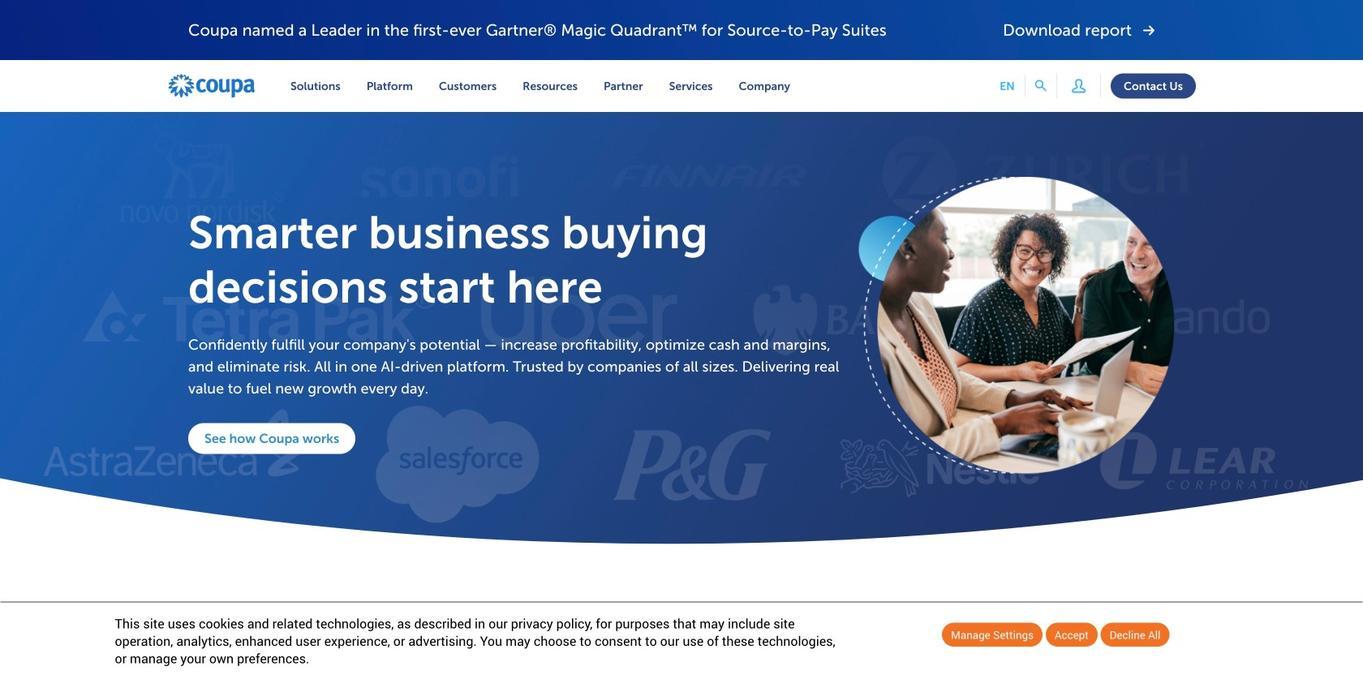 Task type: locate. For each thing, give the bounding box(es) containing it.
mag glass image
[[1036, 80, 1047, 92]]

platform_user_centric image
[[1068, 74, 1091, 98]]



Task type: vqa. For each thing, say whether or not it's contained in the screenshot.
Glassdoor image
no



Task type: describe. For each thing, give the bounding box(es) containing it.
staff members talking image
[[859, 177, 1176, 474]]

home image
[[167, 73, 257, 99]]



